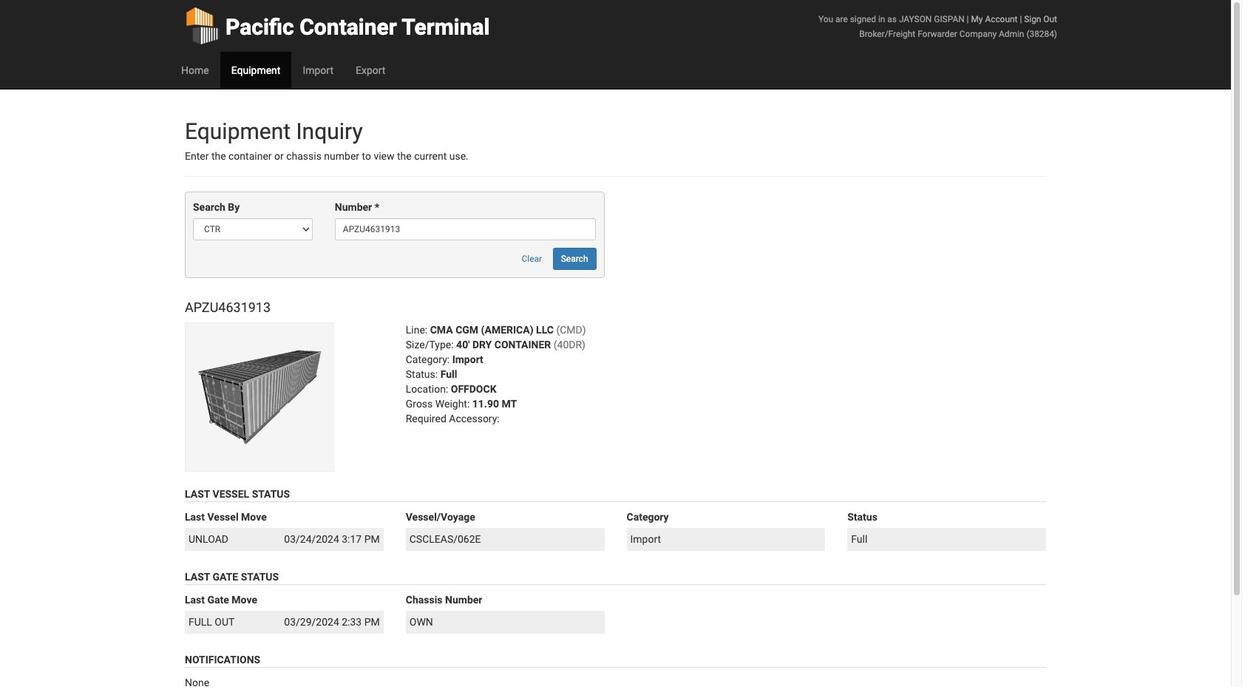 Task type: describe. For each thing, give the bounding box(es) containing it.
40dr image
[[185, 323, 334, 472]]



Task type: locate. For each thing, give the bounding box(es) containing it.
None text field
[[335, 219, 597, 241]]



